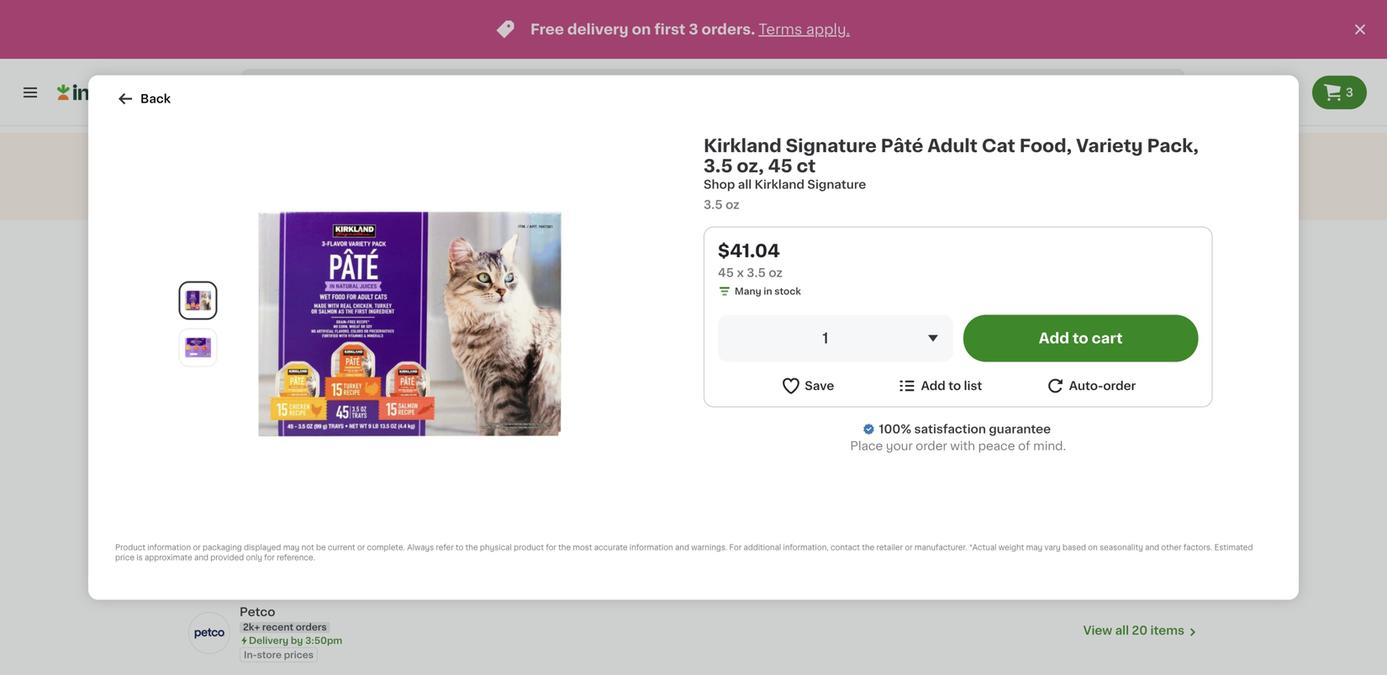 Task type: describe. For each thing, give the bounding box(es) containing it.
petco 2k+ recent orders
[[240, 606, 327, 632]]

1 vertical spatial for
[[546, 544, 557, 552]]

information,
[[783, 544, 829, 552]]

product
[[514, 544, 544, 552]]

add to cart button
[[964, 315, 1199, 362]]

complete.
[[367, 544, 405, 552]]

mind.
[[1034, 440, 1066, 452]]

results for "cat litter"
[[169, 238, 448, 262]]

oz inside $41.04 45 x 3.5 oz
[[769, 267, 783, 279]]

1 vertical spatial order
[[916, 440, 948, 452]]

it's all local
[[667, 162, 734, 174]]

orders for walmart
[[303, 312, 334, 322]]

walmart 50k+ recent orders delivery by 4:20pm in-store prices
[[240, 296, 342, 349]]

price
[[115, 554, 135, 562]]

litter"
[[374, 238, 448, 262]]

add to list
[[921, 380, 983, 392]]

reference.
[[277, 554, 315, 562]]

cat
[[982, 137, 1016, 155]]

purina tidy cats clumping cat litter, glade clear springs multi cat litter image
[[1105, 370, 1213, 478]]

not
[[302, 544, 314, 552]]

order inside button
[[1104, 380, 1136, 392]]

special kitty fresh scent scoopable tight clumping cat litter image
[[181, 370, 289, 478]]

auto-order button
[[1045, 375, 1136, 396]]

stock
[[775, 287, 801, 296]]

add to cart
[[1039, 331, 1123, 346]]

product
[[115, 544, 146, 552]]

for
[[730, 544, 742, 552]]

*actual
[[970, 544, 997, 552]]

45 inside kirkland signature pâté adult cat food, variety pack, 3.5 oz, 45 ct shop all kirkland signature 3.5 oz
[[768, 157, 793, 175]]

petco
[[240, 606, 275, 618]]

it's
[[667, 162, 686, 174]]

provided
[[210, 554, 244, 562]]

additional
[[744, 544, 781, 552]]

weight
[[999, 544, 1024, 552]]

in
[[764, 287, 772, 296]]

seasonality
[[1100, 544, 1144, 552]]

2 or from the left
[[357, 544, 365, 552]]

3 the from the left
[[862, 544, 875, 552]]

contact
[[831, 544, 860, 552]]

peace
[[978, 440, 1015, 452]]

first
[[655, 22, 686, 37]]

4:20pm
[[305, 326, 342, 335]]

free
[[531, 22, 564, 37]]

instacart logo image
[[57, 82, 158, 103]]

"cat
[[314, 238, 368, 262]]

2 vertical spatial for
[[264, 554, 275, 562]]

2k+
[[243, 623, 260, 632]]

1 vertical spatial 3.5
[[704, 199, 723, 211]]

physical
[[480, 544, 512, 552]]

2 prices from the top
[[284, 650, 314, 660]]

limited time offer region
[[0, 0, 1351, 59]]

1 horizontal spatial and
[[675, 544, 690, 552]]

items for petco
[[1151, 625, 1185, 636]]

always
[[407, 544, 434, 552]]

in-store prices
[[244, 650, 314, 660]]

back button
[[115, 89, 171, 109]]

save
[[805, 380, 834, 392]]

oz,
[[737, 157, 764, 175]]

terms apply. link
[[759, 22, 850, 37]]

items for walmart
[[1151, 314, 1185, 326]]

to inside the product information or packaging displayed may not be current or complete. always refer to the physical product for the most accurate information and warnings. for additional information, contact the retailer or manufacturer. *actual weight may vary based on seasonality and other factors. estimated price is approximate and provided only for reference.
[[456, 544, 464, 552]]

2 may from the left
[[1026, 544, 1043, 552]]

manufacturer.
[[915, 544, 968, 552]]

terms
[[759, 22, 803, 37]]

45 inside $41.04 45 x 3.5 oz
[[718, 267, 734, 279]]

place
[[851, 440, 883, 452]]

satisfaction
[[915, 423, 986, 435]]

20 for petco
[[1132, 625, 1148, 636]]

kirkland signature kirkland signature pate cat food variety, 45 x 3.5 oz hero image
[[235, 149, 585, 499]]

food,
[[1020, 137, 1072, 155]]

add to list button
[[897, 375, 983, 396]]

walmart show all 20 items element
[[240, 293, 1084, 310]]

be
[[316, 544, 326, 552]]

save button
[[781, 375, 834, 396]]

3:50pm
[[305, 636, 342, 645]]

list
[[964, 380, 983, 392]]

0 vertical spatial 3.5
[[704, 157, 733, 175]]

2 by from the top
[[291, 636, 303, 645]]

$41.04
[[718, 242, 780, 260]]

2 store from the top
[[257, 650, 282, 660]]

1 or from the left
[[193, 544, 201, 552]]

vary
[[1045, 544, 1061, 552]]

kirkland
[[704, 137, 782, 155]]

factors.
[[1184, 544, 1213, 552]]

approximate
[[145, 554, 192, 562]]

pack,
[[1147, 137, 1199, 155]]

shop
[[704, 179, 735, 190]]

local
[[705, 162, 734, 174]]

x
[[737, 267, 744, 279]]

packaging
[[203, 544, 242, 552]]

based
[[1063, 544, 1086, 552]]

apply.
[[806, 22, 850, 37]]

enlarge kirkland signature kirkland signature pate cat food variety, 45 x 3.5 oz unknown (opens in a new tab) image
[[183, 333, 213, 363]]

delivery inside walmart 50k+ recent orders delivery by 4:20pm in-store prices
[[249, 326, 289, 335]]

view all 20 items for walmart
[[1084, 314, 1185, 326]]

recent for walmart
[[269, 312, 300, 322]]

100%
[[879, 423, 912, 435]]

refer
[[436, 544, 454, 552]]

retailer
[[877, 544, 903, 552]]



Task type: vqa. For each thing, say whether or not it's contained in the screenshot.
in- to the bottom
yes



Task type: locate. For each thing, give the bounding box(es) containing it.
2 horizontal spatial the
[[862, 544, 875, 552]]

prices down 4:20pm
[[284, 340, 314, 349]]

1 view all 20 items from the top
[[1084, 314, 1185, 326]]

orders inside petco 2k+ recent orders
[[296, 623, 327, 632]]

1 vertical spatial on
[[1088, 544, 1098, 552]]

may up reference.
[[283, 544, 300, 552]]

recent inside petco 2k+ recent orders
[[262, 623, 294, 632]]

1 delivery from the top
[[249, 326, 289, 335]]

0 vertical spatial add
[[1039, 331, 1070, 346]]

orders inside walmart 50k+ recent orders delivery by 4:20pm in-store prices
[[303, 312, 334, 322]]

2 horizontal spatial and
[[1145, 544, 1160, 552]]

add
[[1039, 331, 1070, 346], [921, 380, 946, 392]]

oz down 'shop'
[[726, 199, 740, 211]]

in-
[[244, 340, 257, 349], [244, 650, 257, 660]]

0 vertical spatial store
[[257, 340, 282, 349]]

0 horizontal spatial to
[[456, 544, 464, 552]]

add inside button
[[921, 380, 946, 392]]

1 horizontal spatial may
[[1026, 544, 1043, 552]]

3.5 inside $41.04 45 x 3.5 oz
[[747, 267, 766, 279]]

recent up delivery by 3:50pm
[[262, 623, 294, 632]]

for down displayed
[[264, 554, 275, 562]]

kirkland signature pâté adult cat food, variety pack, 3.5 oz, 45 ct shop all kirkland signature 3.5 oz
[[704, 137, 1199, 211]]

0 vertical spatial recent
[[269, 312, 300, 322]]

your
[[886, 440, 913, 452]]

1 vertical spatial recent
[[262, 623, 294, 632]]

on inside limited time offer region
[[632, 22, 651, 37]]

0 vertical spatial on
[[632, 22, 651, 37]]

the left "physical"
[[466, 544, 478, 552]]

0 vertical spatial items
[[1151, 314, 1185, 326]]

1 vertical spatial to
[[949, 380, 961, 392]]

delivery
[[567, 22, 629, 37]]

3 button
[[1312, 76, 1367, 109]]

view for petco
[[1084, 625, 1113, 636]]

add for add to list
[[921, 380, 946, 392]]

and left the "other" on the right bottom of the page
[[1145, 544, 1160, 552]]

0 vertical spatial oz
[[726, 199, 740, 211]]

orders up 4:20pm
[[303, 312, 334, 322]]

and down packaging
[[194, 554, 209, 562]]

1 vertical spatial by
[[291, 636, 303, 645]]

view
[[1084, 314, 1113, 326], [1084, 625, 1113, 636]]

view all 20 items down 'seasonality'
[[1084, 625, 1185, 636]]

by up in-store prices
[[291, 636, 303, 645]]

add for add to cart
[[1039, 331, 1070, 346]]

guarantee
[[989, 423, 1051, 435]]

1 prices from the top
[[284, 340, 314, 349]]

oz
[[726, 199, 740, 211], [769, 267, 783, 279]]

2 horizontal spatial or
[[905, 544, 913, 552]]

on inside the product information or packaging displayed may not be current or complete. always refer to the physical product for the most accurate information and warnings. for additional information, contact the retailer or manufacturer. *actual weight may vary based on seasonality and other factors. estimated price is approximate and provided only for reference.
[[1088, 544, 1098, 552]]

1 vertical spatial in-
[[244, 650, 257, 660]]

1 by from the top
[[291, 326, 303, 335]]

order down satisfaction
[[916, 440, 948, 452]]

1 horizontal spatial order
[[1104, 380, 1136, 392]]

the left retailer
[[862, 544, 875, 552]]

1 horizontal spatial to
[[949, 380, 961, 392]]

2 horizontal spatial to
[[1073, 331, 1089, 346]]

delivery down 50k+
[[249, 326, 289, 335]]

2 items from the top
[[1151, 625, 1185, 636]]

0 vertical spatial to
[[1073, 331, 1089, 346]]

by left 4:20pm
[[291, 326, 303, 335]]

kirkland
[[755, 179, 805, 190]]

0 vertical spatial 20
[[1132, 314, 1148, 326]]

1 horizontal spatial oz
[[769, 267, 783, 279]]

all
[[688, 162, 702, 174], [738, 179, 752, 190], [1116, 314, 1129, 326], [1116, 625, 1129, 636]]

store
[[257, 340, 282, 349], [257, 650, 282, 660]]

or right current
[[357, 544, 365, 552]]

1 vertical spatial 3
[[1346, 87, 1354, 98]]

ct
[[797, 157, 816, 175]]

all inside kirkland signature pâté adult cat food, variety pack, 3.5 oz, 45 ct shop all kirkland signature 3.5 oz
[[738, 179, 752, 190]]

order down cart on the right of page
[[1104, 380, 1136, 392]]

petco show all 20 items element
[[240, 604, 1084, 620]]

delivery
[[249, 326, 289, 335], [249, 636, 289, 645]]

0 horizontal spatial 3
[[689, 22, 698, 37]]

oz inside kirkland signature pâté adult cat food, variety pack, 3.5 oz, 45 ct shop all kirkland signature 3.5 oz
[[726, 199, 740, 211]]

50k+
[[243, 312, 267, 322]]

3 or from the left
[[905, 544, 913, 552]]

displayed
[[244, 544, 281, 552]]

0 vertical spatial for
[[272, 238, 308, 262]]

$41.04 45 x 3.5 oz
[[718, 242, 783, 279]]

1 vertical spatial orders
[[296, 623, 327, 632]]

or right retailer
[[905, 544, 913, 552]]

for
[[272, 238, 308, 262], [546, 544, 557, 552], [264, 554, 275, 562]]

delivery up in-store prices
[[249, 636, 289, 645]]

variety
[[1076, 137, 1143, 155]]

or left packaging
[[193, 544, 201, 552]]

1 information from the left
[[147, 544, 191, 552]]

all up cart on the right of page
[[1116, 314, 1129, 326]]

1 horizontal spatial on
[[1088, 544, 1098, 552]]

3 inside limited time offer region
[[689, 22, 698, 37]]

purina tidy cats clumping multi cat litter, glade clear springs image
[[445, 370, 553, 478]]

0 vertical spatial in-
[[244, 340, 257, 349]]

many in stock
[[735, 287, 801, 296]]

warnings.
[[691, 544, 728, 552]]

of
[[1018, 440, 1031, 452]]

0 vertical spatial view
[[1084, 314, 1113, 326]]

kitty diggin's frangrance free cat litter image
[[313, 370, 421, 478]]

2 in- from the top
[[244, 650, 257, 660]]

0 horizontal spatial oz
[[726, 199, 740, 211]]

store down delivery by 3:50pm
[[257, 650, 282, 660]]

3.5 right x
[[747, 267, 766, 279]]

1 20 from the top
[[1132, 314, 1148, 326]]

0 vertical spatial 45
[[768, 157, 793, 175]]

1 view from the top
[[1084, 314, 1113, 326]]

information
[[147, 544, 191, 552], [630, 544, 673, 552]]

1 vertical spatial add
[[921, 380, 946, 392]]

for left "cat
[[272, 238, 308, 262]]

view for walmart
[[1084, 314, 1113, 326]]

add left list
[[921, 380, 946, 392]]

store inside walmart 50k+ recent orders delivery by 4:20pm in-store prices
[[257, 340, 282, 349]]

2 20 from the top
[[1132, 625, 1148, 636]]

0 vertical spatial view all 20 items
[[1084, 314, 1185, 326]]

signature
[[808, 179, 866, 190]]

and left warnings.
[[675, 544, 690, 552]]

information up approximate
[[147, 544, 191, 552]]

orders.
[[702, 22, 755, 37]]

adult
[[928, 137, 978, 155]]

or
[[193, 544, 201, 552], [357, 544, 365, 552], [905, 544, 913, 552]]

3.5 down 'shop'
[[704, 199, 723, 211]]

1 horizontal spatial the
[[558, 544, 571, 552]]

3 inside button
[[1346, 87, 1354, 98]]

signature
[[786, 137, 877, 155]]

vibrant life mini crystal unscented cat litter, 4 lb image
[[973, 370, 1081, 478]]

estimated
[[1215, 544, 1253, 552]]

many
[[735, 287, 762, 296]]

recent down walmart
[[269, 312, 300, 322]]

1 in- from the top
[[244, 340, 257, 349]]

to for cart
[[1073, 331, 1089, 346]]

1 vertical spatial prices
[[284, 650, 314, 660]]

45
[[768, 157, 793, 175], [718, 267, 734, 279]]

delivery by 3:50pm
[[249, 636, 342, 645]]

other
[[1162, 544, 1182, 552]]

with
[[951, 440, 975, 452]]

100% satisfaction guarantee link
[[879, 421, 1051, 438]]

results
[[169, 238, 266, 262]]

may left vary
[[1026, 544, 1043, 552]]

1 may from the left
[[283, 544, 300, 552]]

to left list
[[949, 380, 961, 392]]

all right it's
[[688, 162, 702, 174]]

0 horizontal spatial information
[[147, 544, 191, 552]]

most
[[573, 544, 592, 552]]

recent inside walmart 50k+ recent orders delivery by 4:20pm in-store prices
[[269, 312, 300, 322]]

accurate
[[594, 544, 628, 552]]

to right refer
[[456, 544, 464, 552]]

auto-
[[1069, 380, 1104, 392]]

enlarge kirkland signature kirkland signature pate cat food variety, 45 x 3.5 oz hero (opens in a new tab) image
[[183, 285, 213, 316]]

only
[[246, 554, 262, 562]]

0 vertical spatial 3
[[689, 22, 698, 37]]

0 horizontal spatial on
[[632, 22, 651, 37]]

0 horizontal spatial order
[[916, 440, 948, 452]]

in- down 2k+
[[244, 650, 257, 660]]

1 field
[[718, 315, 953, 362]]

20
[[1132, 314, 1148, 326], [1132, 625, 1148, 636]]

view all 20 items up cart on the right of page
[[1084, 314, 1185, 326]]

100% satisfaction guarantee
[[879, 423, 1051, 435]]

20 for walmart
[[1132, 314, 1148, 326]]

0 horizontal spatial add
[[921, 380, 946, 392]]

pâté
[[881, 137, 924, 155]]

1 horizontal spatial or
[[357, 544, 365, 552]]

1 items from the top
[[1151, 314, 1185, 326]]

in- down 50k+
[[244, 340, 257, 349]]

store down 50k+
[[257, 340, 282, 349]]

2 view all 20 items from the top
[[1084, 625, 1185, 636]]

prices down delivery by 3:50pm
[[284, 650, 314, 660]]

cart
[[1092, 331, 1123, 346]]

2 view from the top
[[1084, 625, 1113, 636]]

orders
[[303, 312, 334, 322], [296, 623, 327, 632]]

current
[[328, 544, 355, 552]]

to left cart on the right of page
[[1073, 331, 1089, 346]]

1 vertical spatial view all 20 items
[[1084, 625, 1185, 636]]

2 delivery from the top
[[249, 636, 289, 645]]

orders up 3:50pm at the bottom left of page
[[296, 623, 327, 632]]

1 vertical spatial 45
[[718, 267, 734, 279]]

add left cart on the right of page
[[1039, 331, 1070, 346]]

0 vertical spatial order
[[1104, 380, 1136, 392]]

0 vertical spatial prices
[[284, 340, 314, 349]]

back
[[140, 93, 171, 105]]

orders for petco
[[296, 623, 327, 632]]

the
[[466, 544, 478, 552], [558, 544, 571, 552], [862, 544, 875, 552]]

prices inside walmart 50k+ recent orders delivery by 4:20pm in-store prices
[[284, 340, 314, 349]]

all down oz,
[[738, 179, 752, 190]]

0 horizontal spatial may
[[283, 544, 300, 552]]

recent for petco
[[262, 623, 294, 632]]

1 horizontal spatial 3
[[1346, 87, 1354, 98]]

the left most
[[558, 544, 571, 552]]

order
[[1104, 380, 1136, 392], [916, 440, 948, 452]]

product information or packaging displayed may not be current or complete. always refer to the physical product for the most accurate information and warnings. for additional information, contact the retailer or manufacturer. *actual weight may vary based on seasonality and other factors. estimated price is approximate and provided only for reference.
[[115, 544, 1253, 562]]

to inside "button"
[[1073, 331, 1089, 346]]

information right accurate in the left of the page
[[630, 544, 673, 552]]

1 vertical spatial view
[[1084, 625, 1113, 636]]

add inside "button"
[[1039, 331, 1070, 346]]

1 vertical spatial 20
[[1132, 625, 1148, 636]]

3.5 up 'shop'
[[704, 157, 733, 175]]

2 information from the left
[[630, 544, 673, 552]]

0 vertical spatial delivery
[[249, 326, 289, 335]]

0 horizontal spatial 45
[[718, 267, 734, 279]]

2 the from the left
[[558, 544, 571, 552]]

3
[[689, 22, 698, 37], [1346, 87, 1354, 98]]

1 vertical spatial store
[[257, 650, 282, 660]]

0 horizontal spatial the
[[466, 544, 478, 552]]

1 horizontal spatial information
[[630, 544, 673, 552]]

0 horizontal spatial and
[[194, 554, 209, 562]]

all down 'seasonality'
[[1116, 625, 1129, 636]]

in- inside walmart 50k+ recent orders delivery by 4:20pm in-store prices
[[244, 340, 257, 349]]

for right product
[[546, 544, 557, 552]]

1 vertical spatial oz
[[769, 267, 783, 279]]

oz up in
[[769, 267, 783, 279]]

1 horizontal spatial 45
[[768, 157, 793, 175]]

on right based
[[1088, 544, 1098, 552]]

items
[[1151, 314, 1185, 326], [1151, 625, 1185, 636]]

2 vertical spatial to
[[456, 544, 464, 552]]

fresh step non-clumping premium cat litter with febreze freshness, scented image
[[841, 370, 949, 478]]

to for list
[[949, 380, 961, 392]]

place your order with peace of mind.
[[851, 440, 1066, 452]]

0 vertical spatial orders
[[303, 312, 334, 322]]

view all 20 items for petco
[[1084, 625, 1185, 636]]

1 horizontal spatial add
[[1039, 331, 1070, 346]]

view all 20 items
[[1084, 314, 1185, 326], [1084, 625, 1185, 636]]

on left first on the top left
[[632, 22, 651, 37]]

0 vertical spatial by
[[291, 326, 303, 335]]

by inside walmart 50k+ recent orders delivery by 4:20pm in-store prices
[[291, 326, 303, 335]]

1 store from the top
[[257, 340, 282, 349]]

1 the from the left
[[466, 544, 478, 552]]

45 up kirkland on the right
[[768, 157, 793, 175]]

auto-order
[[1069, 380, 1136, 392]]

0 horizontal spatial or
[[193, 544, 201, 552]]

45 left x
[[718, 267, 734, 279]]

special kitty fragrance free non-clumping natural clay litter image
[[709, 370, 817, 478]]

free delivery on first 3 orders. terms apply.
[[531, 22, 850, 37]]

1 vertical spatial delivery
[[249, 636, 289, 645]]

to inside button
[[949, 380, 961, 392]]

2 vertical spatial 3.5
[[747, 267, 766, 279]]

1 vertical spatial items
[[1151, 625, 1185, 636]]



